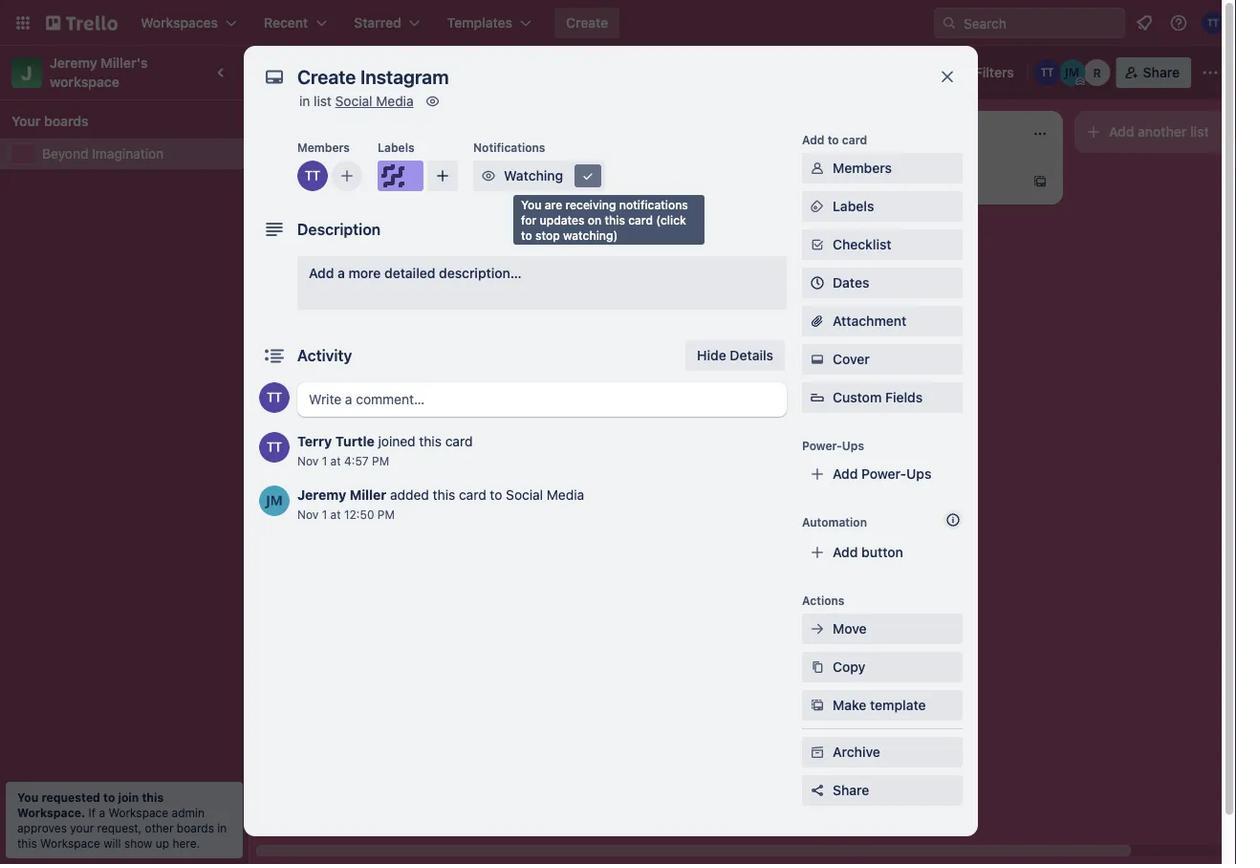 Task type: locate. For each thing, give the bounding box(es) containing it.
2 nov from the top
[[298, 508, 319, 521]]

1 vertical spatial social
[[506, 487, 543, 503]]

to
[[828, 133, 840, 146], [521, 229, 533, 242], [490, 487, 503, 503], [103, 791, 115, 805]]

move
[[833, 621, 867, 637]]

0 vertical spatial add a card
[[842, 174, 910, 189]]

in inside if a workspace admin approves your request, other boards in this workspace will show up here.
[[218, 822, 227, 835]]

this inside if a workspace admin approves your request, other boards in this workspace will show up here.
[[17, 837, 37, 850]]

workspace
[[108, 806, 169, 820], [40, 837, 100, 850]]

0 horizontal spatial boards
[[44, 113, 89, 129]]

0 vertical spatial social
[[335, 93, 373, 109]]

you up workspace.
[[17, 791, 39, 805]]

this right on
[[605, 213, 626, 227]]

0 vertical spatial beyond
[[274, 62, 335, 83]]

0 horizontal spatial list
[[314, 93, 332, 109]]

create button
[[555, 8, 620, 38]]

imagination down the "your boards with 1 items" element
[[92, 146, 164, 162]]

this right added on the bottom of the page
[[433, 487, 456, 503]]

share down archive
[[833, 783, 870, 799]]

1 left 12:50
[[322, 508, 327, 521]]

power-
[[803, 439, 843, 453], [862, 466, 907, 482]]

color: purple, title: none image up create instagram
[[279, 165, 318, 172]]

card
[[843, 133, 868, 146], [882, 174, 910, 189], [629, 213, 653, 227], [610, 220, 638, 235], [338, 288, 366, 304], [446, 434, 473, 450], [459, 487, 487, 503]]

sm image inside members link
[[808, 159, 828, 178]]

card right joined
[[446, 434, 473, 450]]

0 vertical spatial beyond imagination
[[274, 62, 437, 83]]

turtle
[[336, 434, 375, 450]]

None text field
[[288, 59, 919, 94]]

2 at from the top
[[331, 508, 341, 521]]

add a card button down kickoff meeting link
[[268, 281, 482, 312]]

sm image inside checklist link
[[808, 235, 828, 254]]

sm image inside make template link
[[808, 696, 828, 716]]

1 vertical spatial beyond imagination
[[42, 146, 164, 162]]

miller's
[[101, 55, 148, 71]]

attachment button
[[803, 306, 963, 337]]

color: purple, title: none image
[[378, 161, 424, 191], [279, 165, 318, 172]]

pm
[[372, 454, 390, 468], [378, 508, 395, 521]]

pm inside jeremy miller added this card to social media nov 1 at 12:50 pm
[[378, 508, 395, 521]]

beyond up the in list social media
[[274, 62, 335, 83]]

pm right 4:57
[[372, 454, 390, 468]]

2 vertical spatial add a card button
[[268, 281, 482, 312]]

sm image inside move link
[[808, 620, 828, 639]]

sm image
[[808, 197, 828, 216], [808, 235, 828, 254]]

add down automation
[[833, 545, 859, 561]]

request,
[[97, 822, 142, 835]]

more
[[349, 265, 381, 281]]

this inside you are receiving notifications for updates on this card (click to stop watching)
[[605, 213, 626, 227]]

archive
[[833, 745, 881, 761]]

0 horizontal spatial in
[[218, 822, 227, 835]]

1 horizontal spatial social
[[506, 487, 543, 503]]

card inside terry turtle joined this card nov 1 at 4:57 pm
[[446, 434, 473, 450]]

share button down 0 notifications image at the right top of the page
[[1117, 57, 1192, 88]]

1 horizontal spatial labels
[[833, 199, 875, 214]]

nov 1 at 4:57 pm link
[[298, 454, 390, 468]]

detailed
[[385, 265, 436, 281]]

social inside jeremy miller added this card to social media nov 1 at 12:50 pm
[[506, 487, 543, 503]]

button
[[862, 545, 904, 561]]

sm image left checklist in the top right of the page
[[808, 235, 828, 254]]

add a card button
[[811, 166, 1026, 197], [540, 212, 754, 243], [268, 281, 482, 312]]

jeremy for jeremy miller's workspace
[[50, 55, 97, 71]]

members down add to card
[[833, 160, 893, 176]]

description
[[298, 221, 381, 239]]

1
[[322, 454, 327, 468], [322, 508, 327, 521]]

add
[[1110, 124, 1135, 140], [803, 133, 825, 146], [842, 174, 867, 189], [570, 220, 595, 235], [309, 265, 334, 281], [298, 288, 324, 304], [833, 466, 859, 482], [833, 545, 859, 561]]

1 nov from the top
[[298, 454, 319, 468]]

0 horizontal spatial beyond
[[42, 146, 89, 162]]

list right another
[[1191, 124, 1210, 140]]

joined
[[378, 434, 416, 450]]

sm image for make template
[[808, 696, 828, 716]]

0 vertical spatial 1
[[322, 454, 327, 468]]

jeremy up nov 1 at 12:50 pm link
[[298, 487, 347, 503]]

sm image
[[423, 92, 443, 111], [808, 159, 828, 178], [479, 166, 498, 186], [579, 166, 598, 186], [808, 350, 828, 369], [808, 620, 828, 639], [808, 658, 828, 677], [808, 696, 828, 716], [808, 743, 828, 762]]

1 vertical spatial list
[[1191, 124, 1210, 140]]

create
[[566, 15, 609, 31], [279, 177, 320, 193]]

r button
[[1085, 59, 1111, 86]]

description…
[[439, 265, 522, 281]]

share for right share button
[[1144, 65, 1181, 80]]

list down beyond imagination "text field" on the left of the page
[[314, 93, 332, 109]]

add a more detailed description… link
[[298, 256, 787, 310]]

add members to card image
[[340, 166, 355, 186]]

0 vertical spatial workspace
[[108, 806, 169, 820]]

boards down admin
[[177, 822, 214, 835]]

filters button
[[947, 57, 1020, 88]]

admin
[[172, 806, 205, 820]]

1 vertical spatial share
[[833, 783, 870, 799]]

members up add members to card icon
[[298, 141, 350, 154]]

sm image down add to card
[[808, 159, 828, 178]]

1 horizontal spatial boards
[[177, 822, 214, 835]]

1 vertical spatial nov
[[298, 508, 319, 521]]

sm image inside cover link
[[808, 350, 828, 369]]

imagination
[[339, 62, 437, 83], [92, 146, 164, 162]]

1 vertical spatial imagination
[[92, 146, 164, 162]]

sm image down add to card
[[808, 197, 828, 216]]

1 horizontal spatial terry turtle (terryturtle) image
[[1203, 11, 1226, 34]]

0 horizontal spatial jeremy
[[50, 55, 97, 71]]

a right if
[[99, 806, 105, 820]]

at left 4:57
[[331, 454, 341, 468]]

1 at from the top
[[331, 454, 341, 468]]

0 horizontal spatial color: purple, title: none image
[[279, 165, 318, 172]]

terry turtle (terryturtle) image
[[1203, 11, 1226, 34], [1035, 59, 1062, 86]]

1 vertical spatial in
[[218, 822, 227, 835]]

0 horizontal spatial ups
[[843, 439, 865, 453]]

pm down miller
[[378, 508, 395, 521]]

make template link
[[803, 691, 963, 721]]

nov inside terry turtle joined this card nov 1 at 4:57 pm
[[298, 454, 319, 468]]

social
[[335, 93, 373, 109], [506, 487, 543, 503]]

0 vertical spatial sm image
[[808, 197, 828, 216]]

power-ups
[[803, 439, 865, 453]]

boards
[[44, 113, 89, 129], [177, 822, 214, 835]]

1 horizontal spatial share
[[1144, 65, 1181, 80]]

at
[[331, 454, 341, 468], [331, 508, 341, 521]]

sm image inside archive link
[[808, 743, 828, 762]]

jeremy miller's workspace
[[50, 55, 151, 90]]

imagination up social media link at left
[[339, 62, 437, 83]]

your
[[11, 113, 41, 129]]

jeremy miller added this card to social media nov 1 at 12:50 pm
[[298, 487, 585, 521]]

Board name text field
[[264, 57, 446, 88]]

workspace down join
[[108, 806, 169, 820]]

boards inside if a workspace admin approves your request, other boards in this workspace will show up here.
[[177, 822, 214, 835]]

sm image left copy
[[808, 658, 828, 677]]

1 horizontal spatial create
[[566, 15, 609, 31]]

updates
[[540, 213, 585, 227]]

nov
[[298, 454, 319, 468], [298, 508, 319, 521]]

labels up create instagram link
[[378, 141, 415, 154]]

your boards
[[11, 113, 89, 129]]

1 horizontal spatial workspace
[[108, 806, 169, 820]]

1 horizontal spatial add a card button
[[540, 212, 754, 243]]

1 horizontal spatial ups
[[907, 466, 932, 482]]

0 horizontal spatial power-
[[803, 439, 843, 453]]

0 vertical spatial jeremy
[[50, 55, 97, 71]]

1 horizontal spatial beyond
[[274, 62, 335, 83]]

1 horizontal spatial beyond imagination
[[274, 62, 437, 83]]

members link
[[803, 153, 963, 184]]

here.
[[173, 837, 200, 850]]

1 vertical spatial boards
[[177, 822, 214, 835]]

members
[[298, 141, 350, 154], [833, 160, 893, 176]]

add a card button up checklist link
[[811, 166, 1026, 197]]

2 horizontal spatial add a card
[[842, 174, 910, 189]]

this right join
[[142, 791, 164, 805]]

a up labels link
[[871, 174, 878, 189]]

card right added on the bottom of the page
[[459, 487, 487, 503]]

this right joined
[[419, 434, 442, 450]]

to inside you are receiving notifications for updates on this card (click to stop watching)
[[521, 229, 533, 242]]

boards right "your"
[[44, 113, 89, 129]]

to right added on the bottom of the page
[[490, 487, 503, 503]]

0 vertical spatial imagination
[[339, 62, 437, 83]]

notifications
[[620, 198, 689, 211]]

in list social media
[[299, 93, 414, 109]]

1 horizontal spatial in
[[299, 93, 310, 109]]

0 vertical spatial create
[[566, 15, 609, 31]]

create from template… image
[[490, 289, 505, 304]]

0 horizontal spatial add a card button
[[268, 281, 482, 312]]

sm image left make
[[808, 696, 828, 716]]

0 vertical spatial pm
[[372, 454, 390, 468]]

jeremy up 'workspace'
[[50, 55, 97, 71]]

1 vertical spatial ups
[[907, 466, 932, 482]]

0 horizontal spatial you
[[17, 791, 39, 805]]

add a card up labels link
[[842, 174, 910, 189]]

card up labels link
[[882, 174, 910, 189]]

sm image inside copy link
[[808, 658, 828, 677]]

1 horizontal spatial imagination
[[339, 62, 437, 83]]

you requested to join this workspace.
[[17, 791, 164, 820]]

filters
[[976, 65, 1015, 80]]

4:57
[[344, 454, 369, 468]]

this down approves at the bottom of the page
[[17, 837, 37, 850]]

labels link
[[803, 191, 963, 222]]

sm image left archive
[[808, 743, 828, 762]]

add left another
[[1110, 124, 1135, 140]]

custom fields button
[[803, 388, 963, 408]]

0 vertical spatial nov
[[298, 454, 319, 468]]

a down receiving
[[599, 220, 606, 235]]

beyond down your boards
[[42, 146, 89, 162]]

at left 12:50
[[331, 508, 341, 521]]

1 down the terry
[[322, 454, 327, 468]]

card up members link
[[843, 133, 868, 146]]

power- down custom
[[803, 439, 843, 453]]

1 vertical spatial create
[[279, 177, 320, 193]]

to up members link
[[828, 133, 840, 146]]

0 horizontal spatial members
[[298, 141, 350, 154]]

you inside you requested to join this workspace.
[[17, 791, 39, 805]]

ups up add power-ups
[[843, 439, 865, 453]]

to left join
[[103, 791, 115, 805]]

in right other at the bottom left of page
[[218, 822, 227, 835]]

0 vertical spatial add a card button
[[811, 166, 1026, 197]]

workspace down your
[[40, 837, 100, 850]]

terry turtle (terryturtle) image right open information menu icon
[[1203, 11, 1226, 34]]

this inside you requested to join this workspace.
[[142, 791, 164, 805]]

0 vertical spatial share button
[[1117, 57, 1192, 88]]

1 vertical spatial jeremy
[[298, 487, 347, 503]]

archive link
[[803, 738, 963, 768]]

this
[[605, 213, 626, 227], [419, 434, 442, 450], [433, 487, 456, 503], [142, 791, 164, 805], [17, 837, 37, 850]]

0 vertical spatial terry turtle (terryturtle) image
[[1203, 11, 1226, 34]]

you for you requested to join this workspace.
[[17, 791, 39, 805]]

1 horizontal spatial jeremy
[[298, 487, 347, 503]]

beyond imagination up the in list social media
[[274, 62, 437, 83]]

1 vertical spatial power-
[[862, 466, 907, 482]]

add a card down receiving
[[570, 220, 638, 235]]

automation image
[[912, 57, 939, 84]]

beyond imagination down the "your boards with 1 items" element
[[42, 146, 164, 162]]

a down kickoff meeting
[[327, 288, 335, 304]]

nov right jeremy miller (jeremymiller198) icon
[[298, 508, 319, 521]]

add down kickoff meeting
[[309, 265, 334, 281]]

sm image for watching
[[479, 166, 498, 186]]

1 horizontal spatial power-
[[862, 466, 907, 482]]

1 horizontal spatial list
[[1191, 124, 1210, 140]]

attachment
[[833, 313, 907, 329]]

add a card button down the notifications
[[540, 212, 754, 243]]

sm image inside labels link
[[808, 197, 828, 216]]

1 vertical spatial sm image
[[808, 235, 828, 254]]

1 vertical spatial you
[[17, 791, 39, 805]]

0 horizontal spatial workspace
[[40, 837, 100, 850]]

beyond imagination inside "text field"
[[274, 62, 437, 83]]

add power-ups link
[[803, 459, 963, 490]]

back to home image
[[46, 8, 118, 38]]

you up for
[[521, 198, 542, 211]]

terry
[[298, 434, 332, 450]]

card down the notifications
[[629, 213, 653, 227]]

share button down archive link
[[803, 776, 963, 806]]

cover
[[833, 352, 870, 367]]

jeremy inside jeremy miller added this card to social media nov 1 at 12:50 pm
[[298, 487, 347, 503]]

add a card down more
[[298, 288, 366, 304]]

1 vertical spatial beyond
[[42, 146, 89, 162]]

jeremy
[[50, 55, 97, 71], [298, 487, 347, 503]]

in down beyond imagination "text field" on the left of the page
[[299, 93, 310, 109]]

you inside you are receiving notifications for updates on this card (click to stop watching)
[[521, 198, 542, 211]]

1 vertical spatial at
[[331, 508, 341, 521]]

0 vertical spatial share
[[1144, 65, 1181, 80]]

sm image down notifications
[[479, 166, 498, 186]]

2 1 from the top
[[322, 508, 327, 521]]

share button
[[1117, 57, 1192, 88], [803, 776, 963, 806]]

requested
[[42, 791, 100, 805]]

1 vertical spatial terry turtle (terryturtle) image
[[1035, 59, 1062, 86]]

share left show menu icon
[[1144, 65, 1181, 80]]

beyond
[[274, 62, 335, 83], [42, 146, 89, 162]]

add a card
[[842, 174, 910, 189], [570, 220, 638, 235], [298, 288, 366, 304]]

2 horizontal spatial add a card button
[[811, 166, 1026, 197]]

1 horizontal spatial media
[[547, 487, 585, 503]]

copy
[[833, 660, 866, 675]]

1 horizontal spatial color: purple, title: none image
[[378, 161, 424, 191]]

1 vertical spatial media
[[547, 487, 585, 503]]

1 1 from the top
[[322, 454, 327, 468]]

0 horizontal spatial beyond imagination
[[42, 146, 164, 162]]

ups down fields
[[907, 466, 932, 482]]

show menu image
[[1202, 63, 1221, 82]]

2 sm image from the top
[[808, 235, 828, 254]]

1 sm image from the top
[[808, 197, 828, 216]]

1 horizontal spatial you
[[521, 198, 542, 211]]

terry turtle joined this card nov 1 at 4:57 pm
[[298, 434, 473, 468]]

color: purple, title: none image right add members to card icon
[[378, 161, 424, 191]]

sm image down actions
[[808, 620, 828, 639]]

ups inside 'add power-ups' link
[[907, 466, 932, 482]]

0 vertical spatial media
[[376, 93, 414, 109]]

nov down the terry
[[298, 454, 319, 468]]

in
[[299, 93, 310, 109], [218, 822, 227, 835]]

1 vertical spatial add a card
[[570, 220, 638, 235]]

0 horizontal spatial labels
[[378, 141, 415, 154]]

1 vertical spatial members
[[833, 160, 893, 176]]

0 horizontal spatial share
[[833, 783, 870, 799]]

hide details
[[698, 348, 774, 364]]

add down receiving
[[570, 220, 595, 235]]

are
[[545, 198, 563, 211]]

0 vertical spatial you
[[521, 198, 542, 211]]

1 vertical spatial labels
[[833, 199, 875, 214]]

add down power-ups at the bottom
[[833, 466, 859, 482]]

1 vertical spatial 1
[[322, 508, 327, 521]]

terry turtle (terryturtle) image
[[298, 161, 328, 191], [482, 199, 505, 222], [259, 383, 290, 413], [259, 432, 290, 463]]

hide details link
[[686, 341, 785, 371]]

labels
[[378, 141, 415, 154], [833, 199, 875, 214]]

0 vertical spatial power-
[[803, 439, 843, 453]]

labels up checklist in the top right of the page
[[833, 199, 875, 214]]

share for leftmost share button
[[833, 783, 870, 799]]

to down for
[[521, 229, 533, 242]]

this inside terry turtle joined this card nov 1 at 4:57 pm
[[419, 434, 442, 450]]

1 inside jeremy miller added this card to social media nov 1 at 12:50 pm
[[322, 508, 327, 521]]

sm image left cover at the right top of the page
[[808, 350, 828, 369]]

power- down power-ups at the bottom
[[862, 466, 907, 482]]

jeremy inside jeremy miller's workspace
[[50, 55, 97, 71]]

nov 1 at 12:50 pm link
[[298, 508, 395, 521]]

1 vertical spatial share button
[[803, 776, 963, 806]]

0 horizontal spatial create
[[279, 177, 320, 193]]

0 horizontal spatial add a card
[[298, 288, 366, 304]]

create inside "button"
[[566, 15, 609, 31]]

0 vertical spatial at
[[331, 454, 341, 468]]

1 vertical spatial pm
[[378, 508, 395, 521]]

terry turtle (terryturtle) image left r
[[1035, 59, 1062, 86]]

create for create
[[566, 15, 609, 31]]

a inside if a workspace admin approves your request, other boards in this workspace will show up here.
[[99, 806, 105, 820]]

add another list
[[1110, 124, 1210, 140]]



Task type: vqa. For each thing, say whether or not it's contained in the screenshot.
the top calendar
no



Task type: describe. For each thing, give the bounding box(es) containing it.
1 vertical spatial add a card button
[[540, 212, 754, 243]]

you for you are receiving notifications for updates on this card (click to stop watching)
[[521, 198, 542, 211]]

show
[[124, 837, 152, 850]]

card right on
[[610, 220, 638, 235]]

add power-ups
[[833, 466, 932, 482]]

other
[[145, 822, 174, 835]]

1 horizontal spatial share button
[[1117, 57, 1192, 88]]

sm image for copy
[[808, 658, 828, 677]]

0 horizontal spatial terry turtle (terryturtle) image
[[1035, 59, 1062, 86]]

approves
[[17, 822, 67, 835]]

12:50
[[344, 508, 375, 521]]

1 horizontal spatial add a card
[[570, 220, 638, 235]]

notifications
[[474, 141, 546, 154]]

media inside jeremy miller added this card to social media nov 1 at 12:50 pm
[[547, 487, 585, 503]]

thinking link
[[551, 176, 773, 195]]

sm image for cover
[[808, 350, 828, 369]]

(click
[[657, 213, 687, 227]]

search image
[[942, 15, 958, 31]]

primary element
[[0, 0, 1237, 46]]

create from template… image
[[1033, 174, 1049, 189]]

workspace
[[50, 74, 120, 90]]

add a card button for create from template… icon
[[811, 166, 1026, 197]]

add up labels link
[[842, 174, 867, 189]]

0 horizontal spatial social
[[335, 93, 373, 109]]

beyond imagination link
[[42, 144, 237, 164]]

a down meeting
[[338, 265, 345, 281]]

make
[[833, 698, 867, 714]]

add to card
[[803, 133, 868, 146]]

instagram
[[324, 177, 386, 193]]

your
[[70, 822, 94, 835]]

imagination inside "text field"
[[339, 62, 437, 83]]

join
[[118, 791, 139, 805]]

sm image for move
[[808, 620, 828, 639]]

Write a comment text field
[[298, 383, 787, 417]]

to inside you requested to join this workspace.
[[103, 791, 115, 805]]

workspace.
[[17, 806, 85, 820]]

jeremy miller (jeremymiller198) image
[[1060, 59, 1086, 86]]

0 vertical spatial ups
[[843, 439, 865, 453]]

sm image for archive
[[808, 743, 828, 762]]

make template
[[833, 698, 927, 714]]

if
[[88, 806, 96, 820]]

card down more
[[338, 288, 366, 304]]

your boards with 1 items element
[[11, 110, 228, 133]]

0 horizontal spatial share button
[[803, 776, 963, 806]]

card inside jeremy miller added this card to social media nov 1 at 12:50 pm
[[459, 487, 487, 503]]

thoughts
[[570, 166, 623, 179]]

checklist link
[[803, 230, 963, 260]]

beyond inside beyond imagination link
[[42, 146, 89, 162]]

open information menu image
[[1170, 13, 1189, 33]]

0 vertical spatial list
[[314, 93, 332, 109]]

0 vertical spatial in
[[299, 93, 310, 109]]

add a card button for create from template… image
[[268, 281, 482, 312]]

Search field
[[958, 9, 1125, 37]]

sm image for checklist
[[808, 235, 828, 254]]

color: bold red, title: "thoughts" element
[[551, 165, 623, 179]]

create for create instagram
[[279, 177, 320, 193]]

add button button
[[803, 538, 963, 568]]

card inside you are receiving notifications for updates on this card (click to stop watching)
[[629, 213, 653, 227]]

0 notifications image
[[1134, 11, 1157, 34]]

watching button
[[474, 161, 606, 191]]

custom
[[833, 390, 882, 406]]

nov inside jeremy miller added this card to social media nov 1 at 12:50 pm
[[298, 508, 319, 521]]

sm image for members
[[808, 159, 828, 178]]

on
[[588, 213, 602, 227]]

list inside add another list button
[[1191, 124, 1210, 140]]

for
[[521, 213, 537, 227]]

checklist
[[833, 237, 892, 253]]

at inside terry turtle joined this card nov 1 at 4:57 pm
[[331, 454, 341, 468]]

j
[[21, 61, 32, 84]]

dates button
[[803, 268, 963, 298]]

added
[[390, 487, 429, 503]]

this inside jeremy miller added this card to social media nov 1 at 12:50 pm
[[433, 487, 456, 503]]

create instagram
[[279, 177, 386, 193]]

hide
[[698, 348, 727, 364]]

custom fields
[[833, 390, 923, 406]]

0 horizontal spatial imagination
[[92, 146, 164, 162]]

kickoff meeting
[[279, 246, 376, 262]]

automation
[[803, 516, 868, 529]]

activity
[[298, 347, 352, 365]]

template
[[871, 698, 927, 714]]

copy link
[[803, 652, 963, 683]]

power- inside 'add power-ups' link
[[862, 466, 907, 482]]

beyond inside beyond imagination "text field"
[[274, 62, 335, 83]]

add up members link
[[803, 133, 825, 146]]

social media link
[[335, 93, 414, 109]]

sm image for labels
[[808, 197, 828, 216]]

up
[[156, 837, 169, 850]]

watching)
[[563, 229, 618, 242]]

at inside jeremy miller added this card to social media nov 1 at 12:50 pm
[[331, 508, 341, 521]]

add button
[[833, 545, 904, 561]]

0 vertical spatial members
[[298, 141, 350, 154]]

cover link
[[803, 344, 963, 375]]

kickoff
[[279, 246, 323, 262]]

meeting
[[326, 246, 376, 262]]

r
[[1094, 66, 1102, 79]]

kickoff meeting link
[[279, 245, 501, 264]]

pm inside terry turtle joined this card nov 1 at 4:57 pm
[[372, 454, 390, 468]]

add down kickoff
[[298, 288, 324, 304]]

add a more detailed description…
[[309, 265, 522, 281]]

0 vertical spatial labels
[[378, 141, 415, 154]]

stop
[[536, 229, 560, 242]]

2 vertical spatial add a card
[[298, 288, 366, 304]]

add another list button
[[1075, 111, 1237, 153]]

actions
[[803, 594, 845, 607]]

jeremy for jeremy miller added this card to social media nov 1 at 12:50 pm
[[298, 487, 347, 503]]

to inside jeremy miller added this card to social media nov 1 at 12:50 pm
[[490, 487, 503, 503]]

receiving
[[566, 198, 617, 211]]

details
[[730, 348, 774, 364]]

sm image up receiving
[[579, 166, 598, 186]]

1 inside terry turtle joined this card nov 1 at 4:57 pm
[[322, 454, 327, 468]]

1 vertical spatial workspace
[[40, 837, 100, 850]]

rubyanndersson (rubyanndersson) image
[[1085, 59, 1111, 86]]

0 horizontal spatial media
[[376, 93, 414, 109]]

another
[[1139, 124, 1188, 140]]

if a workspace admin approves your request, other boards in this workspace will show up here.
[[17, 806, 227, 850]]

1 horizontal spatial members
[[833, 160, 893, 176]]

you are receiving notifications for updates on this card (click to stop watching)
[[521, 198, 689, 242]]

sm image right social media link at left
[[423, 92, 443, 111]]

thinking
[[551, 177, 604, 193]]

jeremy miller (jeremymiller198) image
[[259, 486, 290, 517]]

fields
[[886, 390, 923, 406]]

dates
[[833, 275, 870, 291]]

0 vertical spatial boards
[[44, 113, 89, 129]]

move link
[[803, 614, 963, 645]]

thoughts thinking
[[551, 166, 623, 193]]

will
[[103, 837, 121, 850]]

watching
[[504, 168, 564, 184]]



